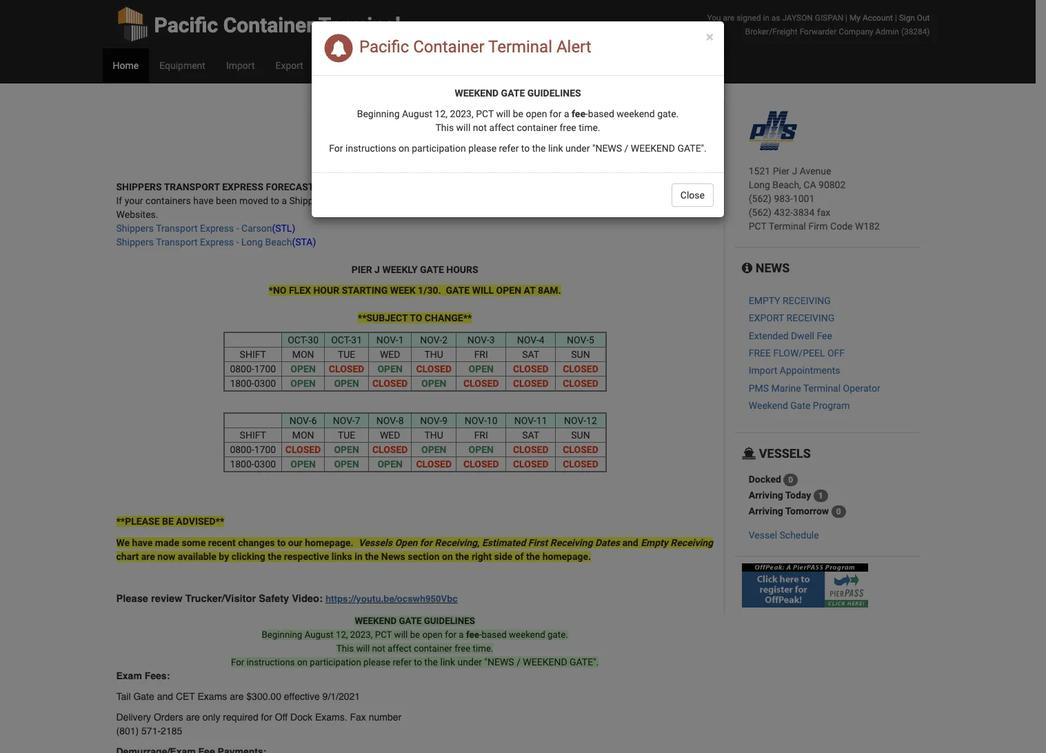 Task type: vqa. For each thing, say whether or not it's contained in the screenshot.
**SUBJECT
yes



Task type: locate. For each thing, give the bounding box(es) containing it.
0 vertical spatial under
[[566, 143, 590, 154]]

1 vertical spatial 0800-
[[230, 444, 254, 455]]

10
[[487, 415, 498, 426]]

j
[[792, 166, 798, 177], [375, 264, 380, 275]]

long down carson
[[242, 237, 263, 248]]

0 vertical spatial ,
[[443, 126, 445, 137]]

express left location
[[373, 195, 407, 206]]

long inside shippers transport express forecast website if your containers have been moved to a shippers transport express location you can also check on the container using the below forecast websites. shippers transport express - carson (stl) shippers transport express - long beach (sta)
[[242, 237, 263, 248]]

1 vertical spatial 0300
[[254, 459, 276, 470]]

oct- for 30
[[288, 335, 308, 346]]

today left is
[[589, 106, 615, 117]]

pacific container terminal link
[[116, 0, 401, 48]]

0 vertical spatial container
[[517, 122, 558, 133]]

nov- for 10
[[465, 415, 487, 426]]

vessels left "open"
[[359, 537, 393, 549]]

2 vertical spatial for
[[231, 658, 244, 668]]

gate inside "empty receiving export receiving extended dwell fee free flow/peel off import appointments pms marine terminal operator weekend gate program"
[[791, 400, 811, 411]]

my account link
[[850, 13, 894, 23]]

3 receiving from the left
[[671, 537, 714, 549]]

1 vertical spatial guidelines
[[424, 616, 475, 626]]

fri down nov-3
[[474, 349, 488, 360]]

**please be advised**
[[116, 516, 224, 527]]

guidelines inside weekend gate guidelines beginning august 12, 2023, pct will be open for a fee -based weekend gate. this will not affect container free time. for instructions on participation please refer to the link under "news / weekend gate". exam fees:
[[424, 616, 475, 626]]

0 horizontal spatial participation
[[310, 658, 361, 668]]

weekly
[[383, 264, 418, 275]]

pct yard map link
[[447, 126, 508, 137]]

(562) left 432-
[[749, 207, 772, 218]]

click
[[401, 126, 421, 137]]

guidelines for weekend gate guidelines
[[528, 88, 581, 99]]

will down https://youtu.be/ocswh950vbc link
[[394, 630, 408, 640]]

1 sun from the top
[[572, 349, 590, 360]]

1 horizontal spatial be
[[513, 108, 524, 119]]

to down https://youtu.be/ocswh950vbc link
[[414, 658, 422, 668]]

nov- down to
[[420, 335, 442, 346]]

empty
[[641, 537, 669, 549]]

receiving up "export receiving" link
[[783, 295, 831, 306]]

1700 for open
[[254, 364, 276, 375]]

"news inside weekend gate guidelines beginning august 12, 2023, pct will be open for a fee -based weekend gate. this will not affect container free time. for instructions on participation please refer to the link under "news / weekend gate". exam fees:
[[485, 657, 515, 668]]

we have made some recent changes to our homepage.
[[116, 537, 354, 549]]

0 horizontal spatial map
[[379, 126, 398, 137]]

sun down nov-12
[[572, 430, 590, 441]]

1 vertical spatial gate".
[[570, 657, 599, 668]]

tue for 31
[[338, 349, 356, 360]]

pierpass image
[[742, 564, 869, 608]]

(562) left 983-
[[749, 193, 772, 204]]

2023, down the https://youtu.be/ocswh950vbc
[[350, 630, 373, 640]]

wed down nov-1
[[380, 349, 401, 360]]

map right yard
[[489, 126, 508, 137]]

are inside you are signed in as jayson gispan | my account | sign out broker/freight forwarder company admin (38284)
[[724, 13, 735, 23]]

vessel
[[749, 530, 778, 541]]

1 1800- from the top
[[230, 378, 254, 389]]

2 sat from the top
[[523, 430, 540, 441]]

1 vertical spatial and
[[157, 691, 173, 702]]

0 horizontal spatial 1
[[399, 335, 404, 346]]

arriving down docked
[[749, 490, 784, 501]]

a inside shippers transport express forecast website if your containers have been moved to a shippers transport express location you can also check on the container using the below forecast websites. shippers transport express - carson (stl) shippers transport express - long beach (sta)
[[282, 195, 287, 206]]

terminal inside 1521 pier j avenue long beach, ca 90802 (562) 983-1001 (562) 432-3834 fax pct terminal firm code w182
[[769, 221, 807, 232]]

3834
[[793, 207, 815, 218]]

thu down nov-2
[[425, 349, 444, 360]]

homepage. up links
[[305, 537, 354, 549]]

2 vertical spatial to
[[414, 658, 422, 668]]

first
[[528, 537, 548, 549]]

0 vertical spatial long
[[749, 179, 771, 190]]

0 horizontal spatial fee
[[466, 630, 480, 640]]

empty
[[749, 295, 781, 306]]

the inside weekend gate guidelines beginning august 12, 2023, pct will be open for a fee -based weekend gate. this will not affect container free time. for instructions on participation please refer to the link under "news / weekend gate". exam fees:
[[425, 657, 438, 668]]

info circle image
[[742, 262, 753, 275]]

| left my
[[846, 13, 848, 23]]

1 horizontal spatial oct-
[[331, 335, 351, 346]]

2 tue from the top
[[338, 430, 356, 441]]

0800-1700 for closed
[[230, 444, 276, 455]]

terminal inside pacific container terminal link
[[319, 13, 401, 37]]

0 vertical spatial fee
[[572, 108, 586, 119]]

are right you
[[724, 13, 735, 23]]

pier
[[773, 166, 790, 177]]

0 horizontal spatial under
[[458, 657, 482, 668]]

2 thu from the top
[[425, 430, 444, 441]]

to left our
[[277, 537, 286, 549]]

extended dwell fee link
[[749, 330, 833, 341]]

made
[[155, 537, 179, 549]]

nov- for 2
[[420, 335, 442, 346]]

2023, inside weekend gate guidelines beginning august 12, 2023, pct will be open for a fee -based weekend gate. this will not affect container free time. for instructions on participation please refer to the link under "news / weekend gate". exam fees:
[[350, 630, 373, 640]]

receiving up right
[[435, 537, 478, 549]]

0 vertical spatial 1800-
[[230, 378, 254, 389]]

map left click
[[379, 126, 398, 137]]

0300
[[254, 378, 276, 389], [254, 459, 276, 470]]

for inside weekend gate guidelines beginning august 12, 2023, pct will be open for a fee -based weekend gate. this will not affect container free time. for instructions on participation please refer to the link under "news / weekend gate". exam fees:
[[231, 658, 244, 668]]

nov- for 8
[[377, 415, 399, 426]]

receiving
[[783, 295, 831, 306], [787, 313, 835, 324]]

1 fri from the top
[[474, 349, 488, 360]]

1800-
[[230, 378, 254, 389], [230, 459, 254, 470]]

0 horizontal spatial beginning august
[[262, 630, 334, 640]]

nov-7
[[333, 415, 361, 426]]

nov- for 9
[[420, 415, 442, 426]]

container down https://youtu.be/ocswh950vbc link
[[414, 644, 453, 654]]

0 horizontal spatial j
[[375, 264, 380, 275]]

1 horizontal spatial guidelines
[[528, 88, 581, 99]]

0 vertical spatial 0800-
[[230, 364, 254, 375]]

on inside vessels open for receiving , estimated first receiving dates and empty receiving chart are now available by clicking the respective links in the news section on the right side of the homepage.
[[442, 551, 453, 562]]

advised**
[[176, 516, 224, 527]]

1 thu from the top
[[425, 349, 444, 360]]

1 horizontal spatial 2023,
[[450, 108, 474, 119]]

0 vertical spatial "news
[[593, 143, 622, 154]]

0 right "tomorrow"
[[837, 507, 841, 517]]

1 horizontal spatial have
[[193, 195, 214, 206]]

1 mon from the top
[[292, 349, 314, 360]]

1 vertical spatial "news
[[485, 657, 515, 668]]

beach
[[265, 237, 292, 248]]

chart
[[116, 551, 139, 562]]

1 horizontal spatial receiving
[[550, 537, 593, 549]]

tue down nov-7
[[338, 430, 356, 441]]

9/1/2021
[[323, 691, 360, 702]]

oct- right 30 on the left
[[331, 335, 351, 346]]

1 vertical spatial 0800-1700
[[230, 444, 276, 455]]

1 horizontal spatial affect
[[490, 122, 515, 133]]

432-
[[774, 207, 793, 218]]

on right check
[[531, 195, 541, 206]]

https://youtu.be/ocswh950vbc
[[326, 594, 458, 605]]

(562)
[[749, 193, 772, 204], [749, 207, 772, 218]]

sign
[[900, 13, 916, 23]]

1 0800-1700 from the top
[[230, 364, 276, 375]]

trucker/visitor
[[185, 594, 256, 605]]

0 vertical spatial wed
[[380, 349, 401, 360]]

pct left yard
[[447, 126, 465, 137]]

sun down nov-5
[[572, 349, 590, 360]]

in
[[763, 13, 770, 23], [355, 551, 363, 562]]

section
[[408, 551, 440, 562]]

fri for 3
[[474, 349, 488, 360]]

be inside beginning august 12, 2023, pct will be open for a fee -based weekend gate. this will not affect container free time.
[[513, 108, 524, 119]]

0 vertical spatial and
[[623, 537, 639, 549]]

nov- right 9
[[465, 415, 487, 426]]

pier j weekly gate hours
[[352, 264, 479, 275]]

0 vertical spatial 0800-1700
[[230, 364, 276, 375]]

0 horizontal spatial in
[[355, 551, 363, 562]]

affect inside weekend gate guidelines beginning august 12, 2023, pct will be open for a fee -based weekend gate. this will not affect container free time. for instructions on participation please refer to the link under "news / weekend gate". exam fees:
[[388, 644, 412, 654]]

2023, inside beginning august 12, 2023, pct will be open for a fee -based weekend gate. this will not affect container free time.
[[450, 108, 474, 119]]

beginning august inside beginning august 12, 2023, pct will be open for a fee -based weekend gate. this will not affect container free time.
[[357, 108, 433, 119]]

long inside 1521 pier j avenue long beach, ca 90802 (562) 983-1001 (562) 432-3834 fax pct terminal firm code w182
[[749, 179, 771, 190]]

1 horizontal spatial homepage.
[[543, 551, 591, 562]]

for for for terminal map click here , pct yard map
[[322, 126, 336, 137]]

receiving up dwell
[[787, 313, 835, 324]]

safety
[[259, 594, 289, 605]]

31 left nov-1
[[351, 335, 362, 346]]

for inside weekend gate guidelines beginning august 12, 2023, pct will be open for a fee -based weekend gate. this will not affect container free time. for instructions on participation please refer to the link under "news / weekend gate". exam fees:
[[445, 630, 457, 640]]

2 1800-0300 from the top
[[230, 459, 276, 470]]

1 vertical spatial vessels
[[359, 537, 393, 549]]

please up number
[[364, 658, 391, 668]]

our
[[288, 537, 303, 549]]

2 1700 from the top
[[254, 444, 276, 455]]

2023,
[[450, 108, 474, 119], [350, 630, 373, 640]]

pms marine terminal operator link
[[749, 383, 881, 394]]

1800-0300 for open
[[230, 378, 276, 389]]

refer
[[499, 143, 519, 154], [393, 658, 412, 668]]

1 down **subject to change**
[[399, 335, 404, 346]]

1 vertical spatial thu
[[425, 430, 444, 441]]

not inside weekend gate guidelines beginning august 12, 2023, pct will be open for a fee -based weekend gate. this will not affect container free time. for instructions on participation please refer to the link under "news / weekend gate". exam fees:
[[372, 644, 386, 654]]

container for pacific container terminal
[[223, 13, 314, 37]]

0 horizontal spatial refer
[[393, 658, 412, 668]]

import appointments link
[[749, 365, 841, 376]]

container left using
[[560, 195, 600, 206]]

terminal
[[319, 13, 401, 37], [489, 37, 553, 57], [338, 126, 377, 137], [769, 221, 807, 232], [804, 383, 841, 394]]

pct up info circle "image"
[[749, 221, 767, 232]]

0 right docked
[[789, 476, 794, 485]]

free inside weekend gate guidelines beginning august 12, 2023, pct will be open for a fee -based weekend gate. this will not affect container free time. for instructions on participation please refer to the link under "news / weekend gate". exam fees:
[[455, 644, 471, 654]]

on up effective
[[297, 658, 308, 668]]

be
[[513, 108, 524, 119], [410, 630, 420, 640]]

1 horizontal spatial and
[[623, 537, 639, 549]]

for inside vessels open for receiving , estimated first receiving dates and empty receiving chart are now available by clicking the respective links in the news section on the right side of the homepage.
[[420, 537, 433, 549]]

1 1800-0300 from the top
[[230, 378, 276, 389]]

1 vertical spatial 1700
[[254, 444, 276, 455]]

tue down oct-31
[[338, 349, 356, 360]]

participation
[[412, 143, 466, 154], [310, 658, 361, 668]]

1800-0300 for closed
[[230, 459, 276, 470]]

1 horizontal spatial "news
[[593, 143, 622, 154]]

0 vertical spatial free
[[560, 122, 577, 133]]

october
[[667, 106, 701, 117]]

using
[[603, 195, 626, 206]]

wed down nov-8
[[380, 430, 401, 441]]

1 vertical spatial ,
[[478, 537, 480, 549]]

0 vertical spatial time.
[[579, 122, 601, 133]]

tail gate and cet exams are $300.00 effective 9/1/2021
[[116, 691, 360, 702]]

1 horizontal spatial 1
[[819, 492, 824, 501]]

1 vertical spatial 2023,
[[350, 630, 373, 640]]

1 up "tomorrow"
[[819, 492, 824, 501]]

2 0800-1700 from the top
[[230, 444, 276, 455]]

and right the dates
[[623, 537, 639, 549]]

tue for 7
[[338, 430, 356, 441]]

0 vertical spatial weekend
[[617, 108, 655, 119]]

open down https://youtu.be/ocswh950vbc link
[[423, 630, 443, 640]]

0
[[789, 476, 794, 485], [837, 507, 841, 517]]

we
[[116, 537, 130, 549]]

0 horizontal spatial this
[[337, 644, 354, 654]]

nov- right the 7
[[377, 415, 399, 426]]

mon down the 'nov-6'
[[292, 430, 314, 441]]

1 sat from the top
[[523, 349, 540, 360]]

1 horizontal spatial time.
[[579, 122, 601, 133]]

1 horizontal spatial based
[[588, 108, 615, 119]]

for
[[550, 108, 562, 119], [420, 537, 433, 549], [445, 630, 457, 640], [261, 712, 273, 723]]

2 0300 from the top
[[254, 459, 276, 470]]

import
[[749, 365, 778, 376]]

in inside vessels open for receiving , estimated first receiving dates and empty receiving chart are now available by clicking the respective links in the news section on the right side of the homepage.
[[355, 551, 363, 562]]

0 vertical spatial receiving
[[783, 295, 831, 306]]

open down weekend gate guidelines
[[526, 108, 547, 119]]

not down the https://youtu.be/ocswh950vbc
[[372, 644, 386, 654]]

2 0800- from the top
[[230, 444, 254, 455]]

guidelines for weekend gate guidelines beginning august 12, 2023, pct will be open for a fee -based weekend gate. this will not affect container free time. for instructions on participation please refer to the link under "news / weekend gate". exam fees:
[[424, 616, 475, 626]]

receiving
[[435, 537, 478, 549], [550, 537, 593, 549], [671, 537, 714, 549]]

2 map from the left
[[489, 126, 508, 137]]

| left "sign"
[[896, 13, 898, 23]]

vessels for vessels open for receiving , estimated first receiving dates and empty receiving chart are now available by clicking the respective links in the news section on the right side of the homepage.
[[359, 537, 393, 549]]

pacific for pacific container terminal
[[154, 13, 218, 37]]

not inside beginning august 12, 2023, pct will be open for a fee -based weekend gate. this will not affect container free time.
[[473, 122, 487, 133]]

gate". inside weekend gate guidelines beginning august 12, 2023, pct will be open for a fee -based weekend gate. this will not affect container free time. for instructions on participation please refer to the link under "news / weekend gate". exam fees:
[[570, 657, 599, 668]]

1 receiving from the left
[[435, 537, 478, 549]]

|
[[846, 13, 848, 23], [896, 13, 898, 23]]

be inside weekend gate guidelines beginning august 12, 2023, pct will be open for a fee -based weekend gate. this will not affect container free time. for instructions on participation please refer to the link under "news / weekend gate". exam fees:
[[410, 630, 420, 640]]

0800- for open
[[230, 364, 254, 375]]

thu down nov-9 at the left bottom
[[425, 430, 444, 441]]

beach,
[[773, 179, 802, 190]]

alert
[[557, 37, 592, 57]]

0 horizontal spatial please
[[364, 658, 391, 668]]

forwarder
[[800, 27, 837, 37]]

beginning august
[[357, 108, 433, 119], [262, 630, 334, 640]]

are left only
[[186, 712, 200, 723]]

and inside vessels open for receiving , estimated first receiving dates and empty receiving chart are now available by clicking the respective links in the news section on the right side of the homepage.
[[623, 537, 639, 549]]

1 tue from the top
[[338, 349, 356, 360]]

beginning august 12, 2023, pct will be open for a fee -based weekend gate. this will not affect container free time.
[[357, 108, 679, 133]]

2 wed from the top
[[380, 430, 401, 441]]

under inside weekend gate guidelines beginning august 12, 2023, pct will be open for a fee -based weekend gate. this will not affect container free time. for instructions on participation please refer to the link under "news / weekend gate". exam fees:
[[458, 657, 482, 668]]

transport down containers
[[156, 223, 198, 234]]

0 vertical spatial guidelines
[[528, 88, 581, 99]]

gate. inside beginning august 12, 2023, pct will be open for a fee -based weekend gate. this will not affect container free time.
[[658, 108, 679, 119]]

refer up number
[[393, 658, 412, 668]]

instructions up the $300.00
[[247, 658, 295, 668]]

fee
[[817, 330, 833, 341]]

12, inside weekend gate guidelines beginning august 12, 2023, pct will be open for a fee -based weekend gate. this will not affect container free time. for instructions on participation please refer to the link under "news / weekend gate". exam fees:
[[336, 630, 348, 640]]

sat down nov-11
[[523, 430, 540, 441]]

carson
[[242, 223, 272, 234]]

express up shippers transport express - long beach link
[[200, 223, 234, 234]]

1 horizontal spatial 12,
[[435, 108, 448, 119]]

0 horizontal spatial 12,
[[336, 630, 348, 640]]

homepage. inside vessels open for receiving , estimated first receiving dates and empty receiving chart are now available by clicking the respective links in the news section on the right side of the homepage.
[[543, 551, 591, 562]]

have
[[193, 195, 214, 206], [132, 537, 153, 549]]

gate up *no flex hour starting week 1/30.  gate will open at 8am.
[[420, 264, 444, 275]]

0800-1700 for open
[[230, 364, 276, 375]]

please review trucker/visitor safety video: https://youtu.be/ocswh950vbc
[[116, 594, 458, 605]]

0 vertical spatial j
[[792, 166, 798, 177]]

1700 for closed
[[254, 444, 276, 455]]

gate down https://youtu.be/ocswh950vbc link
[[399, 616, 422, 626]]

j right pier
[[792, 166, 798, 177]]

mon
[[292, 349, 314, 360], [292, 430, 314, 441]]

link inside weekend gate guidelines beginning august 12, 2023, pct will be open for a fee -based weekend gate. this will not affect container free time. for instructions on participation please refer to the link under "news / weekend gate". exam fees:
[[441, 657, 455, 668]]

be down https://youtu.be/ocswh950vbc link
[[410, 630, 420, 640]]

1 horizontal spatial under
[[566, 143, 590, 154]]

to down 'forecast'
[[271, 195, 279, 206]]

0 vertical spatial gate.
[[658, 108, 679, 119]]

1800-0300
[[230, 378, 276, 389], [230, 459, 276, 470]]

2 sun from the top
[[572, 430, 590, 441]]

participation down here
[[412, 143, 466, 154]]

long down 1521
[[749, 179, 771, 190]]

shift
[[240, 349, 266, 360], [240, 430, 266, 441]]

1 0300 from the top
[[254, 378, 276, 389]]

a
[[564, 108, 570, 119], [282, 195, 287, 206], [459, 630, 464, 640]]

1 vertical spatial arriving
[[749, 506, 784, 517]]

participation up 9/1/2021
[[310, 658, 361, 668]]

mon down oct-30 at the left of the page
[[292, 349, 314, 360]]

12, up here
[[435, 108, 448, 119]]

nov- right 4
[[567, 335, 589, 346]]

1 0800- from the top
[[230, 364, 254, 375]]

beginning august up click
[[357, 108, 433, 119]]

1 vertical spatial participation
[[310, 658, 361, 668]]

company
[[839, 27, 874, 37]]

for inside beginning august 12, 2023, pct will be open for a fee -based weekend gate. this will not affect container free time.
[[550, 108, 562, 119]]

nov-1
[[377, 335, 404, 346]]

gate inside weekend gate guidelines beginning august 12, 2023, pct will be open for a fee -based weekend gate. this will not affect container free time. for instructions on participation please refer to the link under "news / weekend gate". exam fees:
[[399, 616, 422, 626]]

gate.
[[658, 108, 679, 119], [548, 630, 568, 640]]

0 vertical spatial arriving
[[749, 490, 784, 501]]

0 vertical spatial shift
[[240, 349, 266, 360]]

nov- right 2 on the top left of page
[[468, 335, 490, 346]]

2 mon from the top
[[292, 430, 314, 441]]

oct- for 31
[[331, 335, 351, 346]]

1 vertical spatial free
[[455, 644, 471, 654]]

vessels up docked
[[756, 446, 811, 461]]

1800- for open
[[230, 378, 254, 389]]

this left yard
[[436, 122, 454, 133]]

**please
[[116, 516, 160, 527]]

gate down pms marine terminal operator link in the bottom of the page
[[791, 400, 811, 411]]

1 vertical spatial based
[[482, 630, 507, 640]]

on inside shippers transport express forecast website if your containers have been moved to a shippers transport express location you can also check on the container using the below forecast websites. shippers transport express - carson (stl) shippers transport express - long beach (sta)
[[531, 195, 541, 206]]

nov- right 6
[[333, 415, 355, 426]]

have right we
[[132, 537, 153, 549]]

1 horizontal spatial a
[[459, 630, 464, 640]]

gate right tail
[[133, 691, 154, 702]]

1 oct- from the left
[[288, 335, 308, 346]]

0 horizontal spatial affect
[[388, 644, 412, 654]]

2 shift from the top
[[240, 430, 266, 441]]

export receiving link
[[749, 313, 835, 324]]

0 horizontal spatial /
[[517, 657, 521, 668]]

2 fri from the top
[[474, 430, 488, 441]]

2 oct- from the left
[[331, 335, 351, 346]]

are up required
[[230, 691, 244, 702]]

please down "pct yard map" link
[[469, 143, 497, 154]]

1 vertical spatial not
[[372, 644, 386, 654]]

open inside weekend gate guidelines beginning august 12, 2023, pct will be open for a fee -based weekend gate. this will not affect container free time. for instructions on participation please refer to the link under "news / weekend gate". exam fees:
[[423, 630, 443, 640]]

0 horizontal spatial not
[[372, 644, 386, 654]]

0 horizontal spatial 31
[[351, 335, 362, 346]]

open
[[526, 108, 547, 119], [423, 630, 443, 640]]

news inside vessels open for receiving , estimated first receiving dates and empty receiving chart are now available by clicking the respective links in the news section on the right side of the homepage.
[[381, 551, 406, 562]]

vessels inside vessels open for receiving , estimated first receiving dates and empty receiving chart are now available by clicking the respective links in the news section on the right side of the homepage.
[[359, 537, 393, 549]]

1 horizontal spatial open
[[526, 108, 547, 119]]

1 vertical spatial a
[[282, 195, 287, 206]]

news up empty
[[753, 261, 790, 275]]

2 horizontal spatial a
[[564, 108, 570, 119]]

guidelines down https://youtu.be/ocswh950vbc link
[[424, 616, 475, 626]]

instructions down for terminal map click here , pct yard map
[[346, 143, 397, 154]]

1 vertical spatial sun
[[572, 430, 590, 441]]

1 horizontal spatial /
[[625, 143, 629, 154]]

fri down nov-10
[[474, 430, 488, 441]]

pacific for pacific container terminal alert
[[359, 37, 409, 57]]

affect down https://youtu.be/ocswh950vbc link
[[388, 644, 412, 654]]

0 vertical spatial vessels
[[756, 446, 811, 461]]

1 wed from the top
[[380, 349, 401, 360]]

nov- for 3
[[468, 335, 490, 346]]

2 1800- from the top
[[230, 459, 254, 470]]

and left cet
[[157, 691, 173, 702]]

1 1700 from the top
[[254, 364, 276, 375]]

are
[[724, 13, 735, 23], [141, 551, 155, 562], [230, 691, 244, 702], [186, 712, 200, 723]]

j inside 1521 pier j avenue long beach, ca 90802 (562) 983-1001 (562) 432-3834 fax pct terminal firm code w182
[[792, 166, 798, 177]]

operator
[[844, 383, 881, 394]]

0 horizontal spatial have
[[132, 537, 153, 549]]

are inside vessels open for receiving , estimated first receiving dates and empty receiving chart are now available by clicking the respective links in the news section on the right side of the homepage.
[[141, 551, 155, 562]]

in left as
[[763, 13, 770, 23]]

under
[[566, 143, 590, 154], [458, 657, 482, 668]]

guidelines up beginning august 12, 2023, pct will be open for a fee -based weekend gate. this will not affect container free time.
[[528, 88, 581, 99]]

receiving right first
[[550, 537, 593, 549]]

this
[[436, 122, 454, 133], [337, 644, 354, 654]]

receiving right empty
[[671, 537, 714, 549]]

1700
[[254, 364, 276, 375], [254, 444, 276, 455]]

nov- right 8
[[420, 415, 442, 426]]

1 vertical spatial long
[[242, 237, 263, 248]]

ship image
[[742, 447, 756, 460]]

be down weekend gate guidelines
[[513, 108, 524, 119]]

firm
[[809, 221, 828, 232]]

oct- left oct-31
[[288, 335, 308, 346]]

weekend gate guidelines
[[455, 88, 581, 99]]

1 vertical spatial this
[[337, 644, 354, 654]]

0 horizontal spatial gate".
[[570, 657, 599, 668]]

gate. inside weekend gate guidelines beginning august 12, 2023, pct will be open for a fee -based weekend gate. this will not affect container free time. for instructions on participation please refer to the link under "news / weekend gate". exam fees:
[[548, 630, 568, 640]]

0 vertical spatial /
[[625, 143, 629, 154]]

1 vertical spatial time.
[[473, 644, 494, 654]]

exams
[[198, 691, 227, 702]]

0 vertical spatial not
[[473, 122, 487, 133]]

0 vertical spatial sun
[[572, 349, 590, 360]]

container inside shippers transport express forecast website if your containers have been moved to a shippers transport express location you can also check on the container using the below forecast websites. shippers transport express - carson (stl) shippers transport express - long beach (sta)
[[560, 195, 600, 206]]

transport
[[329, 195, 371, 206], [156, 223, 198, 234], [156, 237, 198, 248]]

1 shift from the top
[[240, 349, 266, 360]]

0 vertical spatial (562)
[[749, 193, 772, 204]]

on right section at the bottom left of page
[[442, 551, 453, 562]]

today up "tomorrow"
[[786, 490, 812, 501]]

31 right october
[[703, 106, 714, 117]]

nov- for 11
[[515, 415, 537, 426]]

sat down 'nov-4'
[[523, 349, 540, 360]]

close button
[[672, 184, 714, 207]]

1 horizontal spatial beginning august
[[357, 108, 433, 119]]

shift for open
[[240, 349, 266, 360]]

vessels for vessels
[[756, 446, 811, 461]]

for inside "delivery orders are only required for off dock exams. fax number (801) 571-2185"
[[261, 712, 273, 723]]

homepage. down first
[[543, 551, 591, 562]]

1 vertical spatial weekend
[[509, 630, 546, 640]]

pct up "pct yard map" link
[[476, 108, 494, 119]]

1 vertical spatial open
[[423, 630, 443, 640]]

to
[[410, 313, 423, 324]]

time. inside weekend gate guidelines beginning august 12, 2023, pct will be open for a fee -based weekend gate. this will not affect container free time. for instructions on participation please refer to the link under "news / weekend gate". exam fees:
[[473, 644, 494, 654]]

been
[[216, 195, 237, 206]]

participation inside weekend gate guidelines beginning august 12, 2023, pct will be open for a fee -based weekend gate. this will not affect container free time. for instructions on participation please refer to the link under "news / weekend gate". exam fees:
[[310, 658, 361, 668]]

pct inside 1521 pier j avenue long beach, ca 90802 (562) 983-1001 (562) 432-3834 fax pct terminal firm code w182
[[749, 221, 767, 232]]

0 vertical spatial today
[[589, 106, 615, 117]]

sun for 5
[[572, 349, 590, 360]]

express down the shippers transport express - carson link
[[200, 237, 234, 248]]

flex
[[289, 285, 311, 296]]

thu for 2
[[425, 349, 444, 360]]

in inside you are signed in as jayson gispan | my account | sign out broker/freight forwarder company admin (38284)
[[763, 13, 770, 23]]

, right click
[[443, 126, 445, 137]]

1 horizontal spatial please
[[469, 143, 497, 154]]

free
[[749, 348, 771, 359]]

instructions inside weekend gate guidelines beginning august 12, 2023, pct will be open for a fee -based weekend gate. this will not affect container free time. for instructions on participation please refer to the link under "news / weekend gate". exam fees:
[[247, 658, 295, 668]]

1 horizontal spatial today
[[786, 490, 812, 501]]

1 vertical spatial fee
[[466, 630, 480, 640]]

1 vertical spatial be
[[410, 630, 420, 640]]

only
[[203, 712, 220, 723]]



Task type: describe. For each thing, give the bounding box(es) containing it.
× button
[[706, 29, 714, 46]]

vessels open for receiving , estimated first receiving dates and empty receiving chart are now available by clicking the respective links in the news section on the right side of the homepage.
[[116, 537, 714, 562]]

2185
[[161, 726, 182, 737]]

0 vertical spatial news
[[753, 261, 790, 275]]

0 vertical spatial link
[[548, 143, 563, 154]]

gate up beginning august 12, 2023, pct will be open for a fee -based weekend gate. this will not affect container free time.
[[501, 88, 525, 99]]

thu for 9
[[425, 430, 444, 441]]

signed
[[737, 13, 761, 23]]

2 vertical spatial express
[[200, 237, 234, 248]]

dock
[[291, 712, 313, 723]]

side
[[495, 551, 513, 562]]

- inside weekend gate guidelines beginning august 12, 2023, pct will be open for a fee -based weekend gate. this will not affect container free time. for instructions on participation please refer to the link under "news / weekend gate". exam fees:
[[480, 630, 482, 640]]

forecast
[[266, 181, 314, 193]]

starting
[[342, 285, 388, 296]]

0 horizontal spatial homepage.
[[305, 537, 354, 549]]

shippers transport express - carson link
[[116, 223, 272, 234]]

mon for 6
[[292, 430, 314, 441]]

mon for 30
[[292, 349, 314, 360]]

nov- for 1
[[377, 335, 399, 346]]

2 vertical spatial transport
[[156, 237, 198, 248]]

gate down hours
[[446, 285, 470, 296]]

respective
[[284, 551, 329, 562]]

based inside beginning august 12, 2023, pct will be open for a fee -based weekend gate. this will not affect container free time.
[[588, 108, 615, 119]]

1 horizontal spatial gate".
[[678, 143, 707, 154]]

open
[[395, 537, 418, 549]]

0 vertical spatial 1
[[399, 335, 404, 346]]

refer inside weekend gate guidelines beginning august 12, 2023, pct will be open for a fee -based weekend gate. this will not affect container free time. for instructions on participation please refer to the link under "news / weekend gate". exam fees:
[[393, 658, 412, 668]]

terminal inside "empty receiving export receiving extended dwell fee free flow/peel off import appointments pms marine terminal operator weekend gate program"
[[804, 383, 841, 394]]

code
[[831, 221, 853, 232]]

here
[[423, 126, 443, 137]]

by
[[219, 551, 229, 562]]

free inside beginning august 12, 2023, pct will be open for a fee -based weekend gate. this will not affect container free time.
[[560, 122, 577, 133]]

nov-2
[[420, 335, 448, 346]]

1 (562) from the top
[[749, 193, 772, 204]]

container for pacific container terminal alert
[[413, 37, 485, 57]]

beginning august inside weekend gate guidelines beginning august 12, 2023, pct will be open for a fee -based weekend gate. this will not affect container free time. for instructions on participation please refer to the link under "news / weekend gate". exam fees:
[[262, 630, 334, 640]]

affect inside beginning august 12, 2023, pct will be open for a fee -based weekend gate. this will not affect container free time.
[[490, 122, 515, 133]]

(stl)
[[272, 223, 296, 234]]

container inside beginning august 12, 2023, pct will be open for a fee -based weekend gate. this will not affect container free time.
[[517, 122, 558, 133]]

oct-30
[[288, 335, 319, 346]]

(sta)
[[292, 237, 316, 248]]

fee inside weekend gate guidelines beginning august 12, 2023, pct will be open for a fee -based weekend gate. this will not affect container free time. for instructions on participation please refer to the link under "news / weekend gate". exam fees:
[[466, 630, 480, 640]]

pct inside weekend gate guidelines beginning august 12, 2023, pct will be open for a fee -based weekend gate. this will not affect container free time. for instructions on participation please refer to the link under "news / weekend gate". exam fees:
[[375, 630, 392, 640]]

dates
[[595, 537, 620, 549]]

this inside beginning august 12, 2023, pct will be open for a fee -based weekend gate. this will not affect container free time.
[[436, 122, 454, 133]]

1 vertical spatial express
[[200, 223, 234, 234]]

0 vertical spatial transport
[[329, 195, 371, 206]]

wed for 1
[[380, 349, 401, 360]]

container inside weekend gate guidelines beginning august 12, 2023, pct will be open for a fee -based weekend gate. this will not affect container free time. for instructions on participation please refer to the link under "news / weekend gate". exam fees:
[[414, 644, 453, 654]]

shippers
[[116, 181, 162, 193]]

8am.
[[538, 285, 561, 296]]

available
[[178, 551, 217, 562]]

0 vertical spatial 31
[[703, 106, 714, 117]]

sat for 11
[[523, 430, 540, 441]]

2 receiving from the left
[[550, 537, 593, 549]]

based inside weekend gate guidelines beginning august 12, 2023, pct will be open for a fee -based weekend gate. this will not affect container free time. for instructions on participation please refer to the link under "news / weekend gate". exam fees:
[[482, 630, 507, 640]]

orders
[[154, 712, 183, 723]]

sun for 12
[[572, 430, 590, 441]]

changes
[[238, 537, 275, 549]]

websites.
[[116, 209, 158, 220]]

pct inside beginning august 12, 2023, pct will be open for a fee -based weekend gate. this will not affect container free time.
[[476, 108, 494, 119]]

gispan
[[815, 13, 844, 23]]

export
[[749, 313, 785, 324]]

2 (562) from the top
[[749, 207, 772, 218]]

1 horizontal spatial refer
[[499, 143, 519, 154]]

open inside beginning august 12, 2023, pct will be open for a fee -based weekend gate. this will not affect container free time.
[[526, 108, 547, 119]]

sign out link
[[900, 13, 930, 23]]

1521 pier j avenue long beach, ca 90802 (562) 983-1001 (562) 432-3834 fax pct terminal firm code w182
[[749, 166, 880, 232]]

pacific container terminal
[[154, 13, 401, 37]]

1 vertical spatial receiving
[[787, 313, 835, 324]]

fax
[[818, 207, 831, 218]]

nov- for 12
[[565, 415, 587, 426]]

0 horizontal spatial gate
[[133, 691, 154, 702]]

to inside shippers transport express forecast website if your containers have been moved to a shippers transport express location you can also check on the container using the below forecast websites. shippers transport express - carson (stl) shippers transport express - long beach (sta)
[[271, 195, 279, 206]]

fri for 10
[[474, 430, 488, 441]]

1 vertical spatial j
[[375, 264, 380, 275]]

1 arriving from the top
[[749, 490, 784, 501]]

1 vertical spatial shippers
[[116, 223, 154, 234]]

will down weekend gate guidelines
[[496, 108, 511, 119]]

this inside weekend gate guidelines beginning august 12, 2023, pct will be open for a fee -based weekend gate. this will not affect container free time. for instructions on participation please refer to the link under "news / weekend gate". exam fees:
[[337, 644, 354, 654]]

*no flex hour starting week 1/30.  gate will open at 8am.
[[269, 285, 561, 296]]

time. inside beginning august 12, 2023, pct will be open for a fee -based weekend gate. this will not affect container free time.
[[579, 122, 601, 133]]

weekend gate guidelines beginning august 12, 2023, pct will be open for a fee -based weekend gate. this will not affect container free time. for instructions on participation please refer to the link under "news / weekend gate". exam fees:
[[116, 616, 599, 682]]

nov- for 4
[[517, 335, 539, 346]]

tail
[[116, 691, 131, 702]]

of
[[515, 551, 524, 562]]

please inside weekend gate guidelines beginning august 12, 2023, pct will be open for a fee -based weekend gate. this will not affect container free time. for instructions on participation please refer to the link under "news / weekend gate". exam fees:
[[364, 658, 391, 668]]

today inside docked 0 arriving today 1 arriving tomorrow 0
[[786, 490, 812, 501]]

shippers transport express forecast website if your containers have been moved to a shippers transport express location you can also check on the container using the below forecast websites. shippers transport express - carson (stl) shippers transport express - long beach (sta)
[[116, 181, 710, 248]]

nov- for 5
[[567, 335, 589, 346]]

fee inside beginning august 12, 2023, pct will be open for a fee -based weekend gate. this will not affect container free time.
[[572, 108, 586, 119]]

transport
[[164, 181, 220, 193]]

/ inside weekend gate guidelines beginning august 12, 2023, pct will be open for a fee -based weekend gate. this will not affect container free time. for instructions on participation please refer to the link under "news / weekend gate". exam fees:
[[517, 657, 521, 668]]

0 vertical spatial participation
[[412, 143, 466, 154]]

for for for instructions on participation please refer to the link under "news / weekend gate".
[[329, 143, 343, 154]]

2 arriving from the top
[[749, 506, 784, 517]]

weekend inside weekend gate guidelines beginning august 12, 2023, pct will be open for a fee -based weekend gate. this will not affect container free time. for instructions on participation please refer to the link under "news / weekend gate". exam fees:
[[509, 630, 546, 640]]

be
[[162, 516, 174, 527]]

shift for closed
[[240, 430, 266, 441]]

8
[[399, 415, 404, 426]]

0300 for open
[[254, 378, 276, 389]]

, inside vessels open for receiving , estimated first receiving dates and empty receiving chart are now available by clicking the respective links in the news section on the right side of the homepage.
[[478, 537, 480, 549]]

nov-5
[[567, 335, 595, 346]]

1 map from the left
[[379, 126, 398, 137]]

program
[[813, 400, 850, 411]]

1 horizontal spatial 0
[[837, 507, 841, 517]]

will
[[472, 285, 494, 296]]

0800- for closed
[[230, 444, 254, 455]]

wed for 8
[[380, 430, 401, 441]]

0 vertical spatial express
[[373, 195, 407, 206]]

0300 for closed
[[254, 459, 276, 470]]

a inside weekend gate guidelines beginning august 12, 2023, pct will be open for a fee -based weekend gate. this will not affect container free time. for instructions on participation please refer to the link under "news / weekend gate". exam fees:
[[459, 630, 464, 640]]

2
[[442, 335, 448, 346]]

1 horizontal spatial instructions
[[346, 143, 397, 154]]

×
[[706, 29, 714, 46]]

links
[[332, 551, 352, 562]]

clicking
[[232, 551, 265, 562]]

have inside shippers transport express forecast website if your containers have been moved to a shippers transport express location you can also check on the container using the below forecast websites. shippers transport express - carson (stl) shippers transport express - long beach (sta)
[[193, 195, 214, 206]]

location
[[410, 195, 444, 206]]

1 vertical spatial to
[[277, 537, 286, 549]]

your
[[125, 195, 143, 206]]

983-
[[774, 193, 793, 204]]

will right here
[[456, 122, 471, 133]]

2 vertical spatial shippers
[[116, 237, 154, 248]]

jayson
[[783, 13, 813, 23]]

can
[[464, 195, 480, 206]]

0 vertical spatial shippers
[[289, 195, 327, 206]]

0 horizontal spatial ,
[[443, 126, 445, 137]]

exams.
[[315, 712, 347, 723]]

vessel schedule
[[749, 530, 820, 541]]

nov-9
[[420, 415, 448, 426]]

**subject
[[358, 313, 408, 324]]

3
[[490, 335, 495, 346]]

1 vertical spatial transport
[[156, 223, 198, 234]]

12, inside beginning august 12, 2023, pct will be open for a fee -based weekend gate. this will not affect container free time.
[[435, 108, 448, 119]]

1 | from the left
[[846, 13, 848, 23]]

will up 9/1/2021
[[356, 644, 370, 654]]

website
[[316, 181, 356, 193]]

oct-31
[[331, 335, 362, 346]]

right
[[472, 551, 492, 562]]

on inside weekend gate guidelines beginning august 12, 2023, pct will be open for a fee -based weekend gate. this will not affect container free time. for instructions on participation please refer to the link under "news / weekend gate". exam fees:
[[297, 658, 308, 668]]

as
[[772, 13, 781, 23]]

a inside beginning august 12, 2023, pct will be open for a fee -based weekend gate. this will not affect container free time.
[[564, 108, 570, 119]]

nov-8
[[377, 415, 404, 426]]

are inside "delivery orders are only required for off dock exams. fax number (801) 571-2185"
[[186, 712, 200, 723]]

hour
[[314, 285, 340, 296]]

exam
[[116, 671, 142, 682]]

0 horizontal spatial today
[[589, 106, 615, 117]]

weekend inside beginning august 12, 2023, pct will be open for a fee -based weekend gate. this will not affect container free time.
[[617, 108, 655, 119]]

(38284)
[[902, 27, 930, 37]]

for instructions on participation please refer to the link under "news / weekend gate".
[[329, 143, 707, 154]]

0 horizontal spatial 0
[[789, 476, 794, 485]]

1800- for closed
[[230, 459, 254, 470]]

0 horizontal spatial and
[[157, 691, 173, 702]]

below
[[644, 195, 670, 206]]

on down click
[[399, 143, 410, 154]]

to the
[[522, 143, 546, 154]]

free flow/peel off link
[[749, 348, 845, 359]]

off
[[275, 712, 288, 723]]

pacific container terminal image
[[749, 111, 797, 150]]

1 inside docked 0 arriving today 1 arriving tomorrow 0
[[819, 492, 824, 501]]

nov-12
[[565, 415, 597, 426]]

5
[[589, 335, 595, 346]]

2 | from the left
[[896, 13, 898, 23]]

you are signed in as jayson gispan | my account | sign out broker/freight forwarder company admin (38284)
[[708, 13, 930, 37]]

sat for 4
[[523, 349, 540, 360]]

(801)
[[116, 726, 139, 737]]

at
[[524, 285, 536, 296]]

nov-10
[[465, 415, 498, 426]]

to inside weekend gate guidelines beginning august 12, 2023, pct will be open for a fee -based weekend gate. this will not affect container free time. for instructions on participation please refer to the link under "news / weekend gate". exam fees:
[[414, 658, 422, 668]]

nov- for 6
[[290, 415, 312, 426]]

571-
[[141, 726, 161, 737]]

- inside beginning august 12, 2023, pct will be open for a fee -based weekend gate. this will not affect container free time.
[[586, 108, 588, 119]]

nov- for 7
[[333, 415, 355, 426]]

90802
[[819, 179, 846, 190]]



